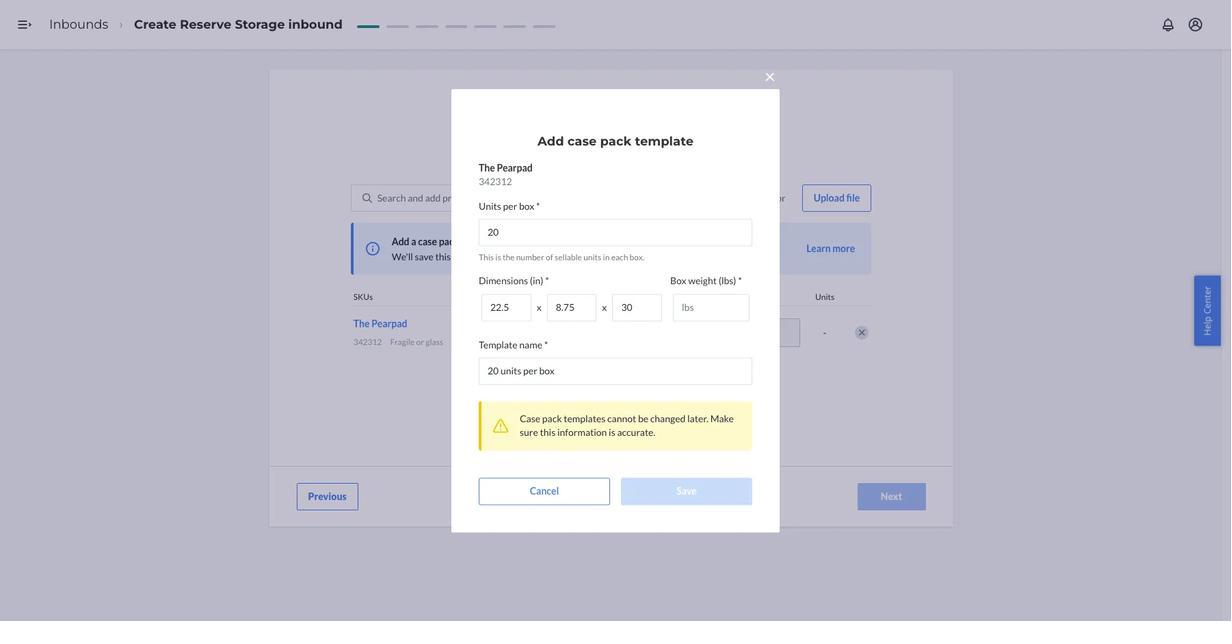 Task type: locate. For each thing, give the bounding box(es) containing it.
or inside case packs must have product information or a scannable barcode on the outside of the box.
[[639, 136, 648, 148]]

the down packs
[[479, 162, 495, 174]]

1 horizontal spatial 342312
[[479, 176, 512, 187]]

1 vertical spatial 342312
[[354, 337, 382, 348]]

weight
[[688, 275, 717, 287]]

the pearpad
[[354, 318, 407, 330]]

search image
[[362, 194, 372, 203]]

0 vertical spatial more
[[652, 150, 675, 161]]

1 vertical spatial template
[[461, 236, 500, 248]]

box. inside case packs must have product information or a scannable barcode on the outside of the box.
[[607, 150, 624, 161]]

learn more for rightmost learn more button
[[807, 243, 855, 255]]

1 horizontal spatial pearpad
[[497, 162, 533, 174]]

cannot
[[608, 413, 636, 425]]

template down l number field
[[619, 328, 658, 340]]

pearpad up fragile
[[372, 318, 407, 330]]

the down add case pack template
[[591, 150, 605, 161]]

center
[[1202, 286, 1214, 314]]

0 horizontal spatial of
[[546, 252, 553, 263]]

1 horizontal spatial of
[[581, 150, 589, 161]]

more
[[652, 150, 675, 161], [833, 243, 855, 255]]

add up the we'll
[[392, 236, 410, 248]]

the
[[749, 136, 763, 148], [591, 150, 605, 161], [503, 252, 515, 263]]

0 vertical spatial the
[[479, 162, 495, 174]]

0 vertical spatial this
[[435, 251, 451, 263]]

units
[[584, 252, 602, 263]]

0 vertical spatial case
[[568, 134, 597, 149]]

1 horizontal spatial units
[[816, 292, 835, 302]]

units
[[479, 200, 501, 212], [816, 292, 835, 302]]

0 vertical spatial or
[[639, 136, 648, 148]]

packing
[[550, 292, 578, 302]]

the right on
[[749, 136, 763, 148]]

(in)
[[530, 275, 544, 287]]

1 vertical spatial or
[[777, 192, 786, 204]]

1 horizontal spatial the
[[591, 150, 605, 161]]

case inside the case pack templates cannot be changed later. make sure this information is accurate.
[[520, 413, 541, 425]]

each right in
[[611, 252, 628, 263]]

1 horizontal spatial learn
[[807, 243, 831, 255]]

add for add a case pack template for each product. we'll save this information for future inbounds.
[[392, 236, 410, 248]]

template
[[479, 339, 518, 351]]

1 vertical spatial information
[[453, 251, 502, 263]]

details
[[579, 292, 603, 302]]

1 horizontal spatial learn more
[[807, 243, 855, 255]]

more down upload file button
[[833, 243, 855, 255]]

0 horizontal spatial learn
[[626, 150, 650, 161]]

2 vertical spatial information
[[558, 427, 607, 439]]

dimensions (in) *
[[479, 275, 549, 287]]

on
[[736, 136, 747, 148]]

1 horizontal spatial or
[[639, 136, 648, 148]]

add inside add a case pack template for each product. we'll save this information for future inbounds.
[[392, 236, 410, 248]]

0 horizontal spatial pearpad
[[372, 318, 407, 330]]

for
[[502, 236, 514, 248], [504, 251, 517, 263]]

0 horizontal spatial each
[[516, 236, 536, 248]]

or left glass
[[416, 337, 424, 348]]

template up this
[[461, 236, 500, 248]]

case packs must have product information or a scannable barcode on the outside of the box.
[[460, 136, 763, 161]]

this right the save
[[435, 251, 451, 263]]

learn down add case pack template
[[626, 150, 650, 161]]

upload
[[814, 192, 845, 204]]

1 horizontal spatial more
[[833, 243, 855, 255]]

342312 down the pearpad at the left of the page
[[354, 337, 382, 348]]

the pearpad link
[[354, 318, 407, 330]]

name
[[520, 339, 543, 351]]

0 horizontal spatial is
[[496, 252, 501, 263]]

0 horizontal spatial a
[[411, 236, 416, 248]]

box. down add case pack template
[[607, 150, 624, 161]]

is right this
[[496, 252, 501, 263]]

information
[[587, 136, 637, 148], [453, 251, 502, 263], [558, 427, 607, 439]]

0 horizontal spatial box.
[[607, 150, 624, 161]]

add inside × document
[[538, 134, 564, 149]]

*
[[536, 200, 540, 212], [545, 275, 549, 287], [738, 275, 742, 287], [544, 339, 548, 351]]

0 vertical spatial a
[[650, 136, 655, 148]]

0 vertical spatial pearpad
[[497, 162, 533, 174]]

1 vertical spatial learn more button
[[807, 242, 855, 256]]

information right product
[[587, 136, 637, 148]]

units left per at the top left
[[479, 200, 501, 212]]

0 horizontal spatial units
[[479, 200, 501, 212]]

be
[[638, 413, 649, 425]]

x up + add case pack template
[[602, 302, 607, 314]]

case
[[568, 134, 597, 149], [418, 236, 437, 248], [576, 328, 595, 340]]

0 vertical spatial learn more
[[626, 150, 675, 161]]

each up future at the top of the page
[[516, 236, 536, 248]]

for down units per box *
[[502, 236, 514, 248]]

0 horizontal spatial this
[[435, 251, 451, 263]]

information down templates on the left bottom
[[558, 427, 607, 439]]

template inside × document
[[635, 134, 694, 149]]

packing details
[[550, 292, 603, 302]]

the inside the pearpad 342312
[[479, 162, 495, 174]]

case inside "row"
[[576, 328, 595, 340]]

learn more button down upload file button
[[807, 242, 855, 256]]

1 horizontal spatial is
[[609, 427, 616, 439]]

reserve
[[180, 17, 232, 32]]

0 vertical spatial learn
[[626, 150, 650, 161]]

information up dimensions
[[453, 251, 502, 263]]

is
[[496, 252, 501, 263], [609, 427, 616, 439]]

pearpad down must
[[497, 162, 533, 174]]

the down skus
[[354, 318, 370, 330]]

fragile
[[390, 337, 415, 348]]

1 horizontal spatial a
[[650, 136, 655, 148]]

case for + add case pack template
[[576, 328, 595, 340]]

case
[[460, 136, 480, 148], [520, 413, 541, 425]]

×
[[765, 64, 776, 88]]

1 horizontal spatial each
[[611, 252, 628, 263]]

2 vertical spatial case
[[576, 328, 595, 340]]

for left future at the top of the page
[[504, 251, 517, 263]]

pearpad for the pearpad
[[372, 318, 407, 330]]

* right box in the left top of the page
[[536, 200, 540, 212]]

a
[[650, 136, 655, 148], [411, 236, 416, 248]]

box.
[[607, 150, 624, 161], [630, 252, 645, 263]]

learn more down upload file button
[[807, 243, 855, 255]]

template inside add a case pack template for each product. we'll save this information for future inbounds.
[[461, 236, 500, 248]]

1 horizontal spatial this
[[540, 427, 556, 439]]

0 vertical spatial add
[[538, 134, 564, 149]]

units up the -
[[816, 292, 835, 302]]

of down product.
[[546, 252, 553, 263]]

pack
[[600, 134, 632, 149], [439, 236, 459, 248], [597, 328, 617, 340], [542, 413, 562, 425]]

1 vertical spatial add
[[392, 236, 410, 248]]

1 vertical spatial case
[[520, 413, 541, 425]]

342312 up units per box *
[[479, 176, 512, 187]]

0 horizontal spatial the
[[354, 318, 370, 330]]

* right the (lbs)
[[738, 275, 742, 287]]

1 horizontal spatial x
[[602, 302, 607, 314]]

342312 inside the pearpad 342312
[[479, 176, 512, 187]]

case inside add a case pack template for each product. we'll save this information for future inbounds.
[[418, 236, 437, 248]]

case left packs
[[460, 136, 480, 148]]

case for case packs must have product information or a scannable barcode on the outside of the box.
[[460, 136, 480, 148]]

case for case pack templates cannot be changed later. make sure this information is accurate.
[[520, 413, 541, 425]]

is inside the case pack templates cannot be changed later. make sure this information is accurate.
[[609, 427, 616, 439]]

1 vertical spatial pearpad
[[372, 318, 407, 330]]

0 vertical spatial the
[[749, 136, 763, 148]]

1 vertical spatial box.
[[630, 252, 645, 263]]

case inside case packs must have product information or a scannable barcode on the outside of the box.
[[460, 136, 480, 148]]

* right (in)
[[545, 275, 549, 287]]

box
[[671, 275, 687, 287]]

the
[[479, 162, 495, 174], [354, 318, 370, 330]]

inbounds
[[49, 17, 108, 32]]

0 horizontal spatial x
[[537, 302, 542, 314]]

2 x from the left
[[602, 302, 607, 314]]

1 horizontal spatial box.
[[630, 252, 645, 263]]

pearpad for the pearpad 342312
[[497, 162, 533, 174]]

None number field
[[479, 219, 753, 246]]

case up sure at left bottom
[[520, 413, 541, 425]]

None text field
[[479, 358, 753, 385]]

or
[[639, 136, 648, 148], [777, 192, 786, 204], [416, 337, 424, 348]]

outside
[[548, 150, 579, 161]]

row
[[351, 306, 872, 359]]

add for add case pack template
[[538, 134, 564, 149]]

of
[[581, 150, 589, 161], [546, 252, 553, 263]]

1 horizontal spatial case
[[520, 413, 541, 425]]

a left scannable
[[650, 136, 655, 148]]

1 horizontal spatial the
[[479, 162, 495, 174]]

2 vertical spatial template
[[619, 328, 658, 340]]

dimensions
[[479, 275, 528, 287]]

0 vertical spatial of
[[581, 150, 589, 161]]

342312
[[479, 176, 512, 187], [354, 337, 382, 348]]

+
[[549, 328, 554, 340]]

template
[[635, 134, 694, 149], [461, 236, 500, 248], [619, 328, 658, 340]]

information inside add a case pack template for each product. we'll save this information for future inbounds.
[[453, 251, 502, 263]]

1 vertical spatial each
[[611, 252, 628, 263]]

or left the upload
[[777, 192, 786, 204]]

a inside add a case pack template for each product. we'll save this information for future inbounds.
[[411, 236, 416, 248]]

1 vertical spatial the
[[354, 318, 370, 330]]

case for add a case pack template for each product. we'll save this information for future inbounds.
[[418, 236, 437, 248]]

x left packing
[[537, 302, 542, 314]]

0 horizontal spatial case
[[460, 136, 480, 148]]

box
[[519, 200, 535, 212]]

pearpad inside "row"
[[372, 318, 407, 330]]

cancel button
[[479, 478, 610, 506]]

0 vertical spatial units
[[479, 200, 501, 212]]

accurate.
[[617, 427, 656, 439]]

box. right in
[[630, 252, 645, 263]]

case up the save
[[418, 236, 437, 248]]

the inside "row"
[[354, 318, 370, 330]]

x
[[537, 302, 542, 314], [602, 302, 607, 314]]

or left scannable
[[639, 136, 648, 148]]

case pack templates cannot be changed later. make sure this information is accurate.
[[520, 413, 734, 439]]

learn more button
[[626, 149, 675, 163], [807, 242, 855, 256]]

2 horizontal spatial the
[[749, 136, 763, 148]]

a up the save
[[411, 236, 416, 248]]

learn
[[626, 150, 650, 161], [807, 243, 831, 255]]

help center button
[[1195, 276, 1221, 346]]

information inside the case pack templates cannot be changed later. make sure this information is accurate.
[[558, 427, 607, 439]]

pearpad inside the pearpad 342312
[[497, 162, 533, 174]]

1 vertical spatial learn
[[807, 243, 831, 255]]

each inside × document
[[611, 252, 628, 263]]

1 vertical spatial of
[[546, 252, 553, 263]]

case up outside on the top left of the page
[[568, 134, 597, 149]]

2 vertical spatial or
[[416, 337, 424, 348]]

this right sure at left bottom
[[540, 427, 556, 439]]

0 vertical spatial case
[[460, 136, 480, 148]]

of down product
[[581, 150, 589, 161]]

units inside × document
[[479, 200, 501, 212]]

storage
[[235, 17, 285, 32]]

0 horizontal spatial more
[[652, 150, 675, 161]]

learn more button down scannable
[[626, 149, 675, 163]]

add right +
[[556, 328, 574, 340]]

template left barcode on the right top of the page
[[635, 134, 694, 149]]

later.
[[688, 413, 709, 425]]

1 vertical spatial case
[[418, 236, 437, 248]]

learn more down scannable
[[626, 150, 675, 161]]

barcode
[[700, 136, 735, 148]]

0 vertical spatial template
[[635, 134, 694, 149]]

0 vertical spatial box.
[[607, 150, 624, 161]]

pearpad
[[497, 162, 533, 174], [372, 318, 407, 330]]

the left number
[[503, 252, 515, 263]]

0 vertical spatial information
[[587, 136, 637, 148]]

learn down the upload
[[807, 243, 831, 255]]

add up outside on the top left of the page
[[538, 134, 564, 149]]

in
[[603, 252, 610, 263]]

inbound
[[288, 17, 343, 32]]

the for the pearpad 342312
[[479, 162, 495, 174]]

packs
[[482, 136, 506, 148]]

a inside case packs must have product information or a scannable barcode on the outside of the box.
[[650, 136, 655, 148]]

1 vertical spatial this
[[540, 427, 556, 439]]

this inside the case pack templates cannot be changed later. make sure this information is accurate.
[[540, 427, 556, 439]]

0 horizontal spatial learn more
[[626, 150, 675, 161]]

learn more
[[626, 150, 675, 161], [807, 243, 855, 255]]

is down cannot
[[609, 427, 616, 439]]

0 vertical spatial learn more button
[[626, 149, 675, 163]]

more down scannable
[[652, 150, 675, 161]]

2 vertical spatial the
[[503, 252, 515, 263]]

0 vertical spatial 342312
[[479, 176, 512, 187]]

0 vertical spatial each
[[516, 236, 536, 248]]

case down w number field
[[576, 328, 595, 340]]

1 vertical spatial learn more
[[807, 243, 855, 255]]

1 vertical spatial units
[[816, 292, 835, 302]]

the for the pearpad
[[354, 318, 370, 330]]

0 horizontal spatial the
[[503, 252, 515, 263]]

1 vertical spatial a
[[411, 236, 416, 248]]

1 vertical spatial is
[[609, 427, 616, 439]]



Task type: describe. For each thing, give the bounding box(es) containing it.
per
[[503, 200, 517, 212]]

next
[[881, 491, 903, 503]]

2 horizontal spatial or
[[777, 192, 786, 204]]

previous
[[308, 491, 347, 503]]

templates
[[564, 413, 606, 425]]

0 vertical spatial is
[[496, 252, 501, 263]]

fragile or glass
[[390, 337, 443, 348]]

* left +
[[544, 339, 548, 351]]

units for units
[[816, 292, 835, 302]]

W number field
[[547, 294, 597, 322]]

1 horizontal spatial learn more button
[[807, 242, 855, 256]]

L number field
[[613, 294, 662, 322]]

save button
[[621, 478, 753, 506]]

0 horizontal spatial 342312
[[354, 337, 382, 348]]

create reserve storage inbound
[[134, 17, 343, 32]]

future
[[519, 251, 545, 263]]

template for + add case pack template
[[619, 328, 658, 340]]

box weight (lbs) *
[[671, 275, 742, 287]]

of inside case packs must have product information or a scannable barcode on the outside of the box.
[[581, 150, 589, 161]]

information inside case packs must have product information or a scannable barcode on the outside of the box.
[[587, 136, 637, 148]]

this
[[479, 252, 494, 263]]

H number field
[[482, 294, 531, 322]]

must
[[508, 136, 529, 148]]

0 horizontal spatial or
[[416, 337, 424, 348]]

previous button
[[297, 484, 358, 511]]

lbs number field
[[673, 294, 750, 322]]

1 vertical spatial more
[[833, 243, 855, 255]]

inbounds.
[[547, 251, 587, 263]]

template name *
[[479, 339, 548, 351]]

make
[[711, 413, 734, 425]]

sure
[[520, 427, 538, 439]]

+ add case pack template
[[549, 328, 658, 340]]

pack inside add a case pack template for each product. we'll save this information for future inbounds.
[[439, 236, 459, 248]]

× document
[[452, 62, 780, 533]]

inbounds link
[[49, 17, 108, 32]]

2 vertical spatial add
[[556, 328, 574, 340]]

of inside × document
[[546, 252, 553, 263]]

0 horizontal spatial learn more button
[[626, 149, 675, 163]]

skus
[[354, 292, 373, 302]]

the pearpad 342312
[[479, 162, 533, 187]]

create
[[134, 17, 176, 32]]

-
[[823, 327, 827, 338]]

template for add a case pack template for each product. we'll save this information for future inbounds.
[[461, 236, 500, 248]]

0 vertical spatial for
[[502, 236, 514, 248]]

save
[[677, 486, 697, 497]]

1 x from the left
[[537, 302, 542, 314]]

1 vertical spatial for
[[504, 251, 517, 263]]

1 vertical spatial the
[[591, 150, 605, 161]]

row containing the pearpad
[[351, 306, 872, 359]]

add case pack template
[[538, 134, 694, 149]]

product.
[[538, 236, 574, 248]]

the inside × document
[[503, 252, 515, 263]]

save
[[415, 251, 434, 263]]

box. inside × document
[[630, 252, 645, 263]]

product
[[552, 136, 586, 148]]

units per box *
[[479, 200, 540, 212]]

case inside × document
[[568, 134, 597, 149]]

have
[[531, 136, 551, 148]]

sellable
[[555, 252, 582, 263]]

× button
[[761, 62, 780, 88]]

(lbs)
[[719, 275, 737, 287]]

help
[[1202, 316, 1214, 336]]

number
[[516, 252, 544, 263]]

boxes
[[738, 292, 759, 302]]

units for units per box *
[[479, 200, 501, 212]]

we'll
[[392, 251, 413, 263]]

pack inside the case pack templates cannot be changed later. make sure this information is accurate.
[[542, 413, 562, 425]]

file
[[847, 192, 860, 204]]

each inside add a case pack template for each product. we'll save this information for future inbounds.
[[516, 236, 536, 248]]

upload file button
[[802, 185, 872, 212]]

add a case pack template for each product. we'll save this information for future inbounds.
[[392, 236, 587, 263]]

Number of boxes number field
[[741, 319, 801, 347]]

upload file
[[814, 192, 860, 204]]

help center
[[1202, 286, 1214, 336]]

scannable
[[657, 136, 698, 148]]

none text field inside × document
[[479, 358, 753, 385]]

learn more for left learn more button
[[626, 150, 675, 161]]

cancel
[[530, 486, 559, 497]]

glass
[[426, 337, 443, 348]]

next button
[[858, 484, 926, 511]]

this is the number of sellable units in each box.
[[479, 252, 645, 263]]

changed
[[651, 413, 686, 425]]

this inside add a case pack template for each product. we'll save this information for future inbounds.
[[435, 251, 451, 263]]

breadcrumbs navigation
[[38, 5, 354, 45]]



Task type: vqa. For each thing, say whether or not it's contained in the screenshot.
the bottommost and
no



